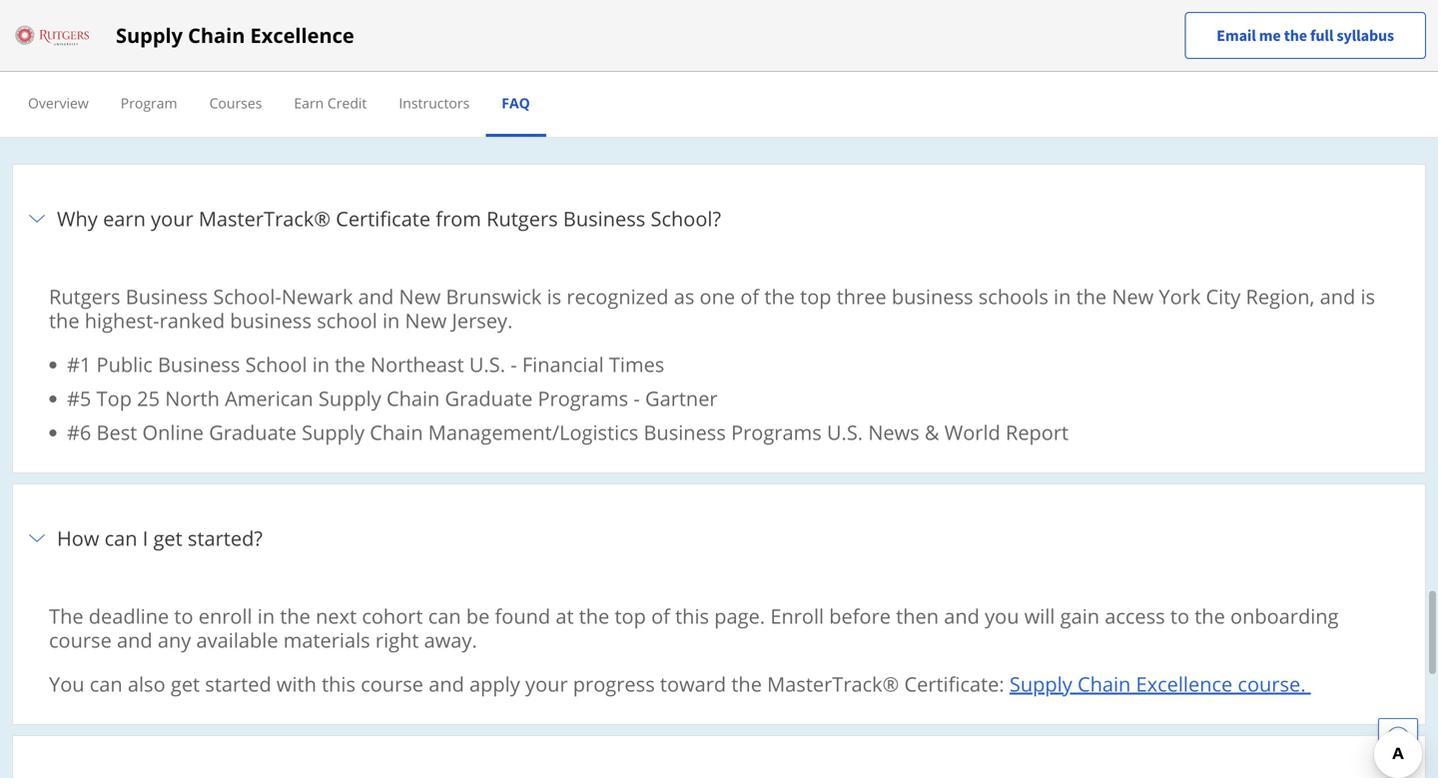 Task type: describe. For each thing, give the bounding box(es) containing it.
earn credit
[[294, 93, 367, 112]]

page.
[[715, 602, 765, 630]]

the
[[49, 602, 83, 630]]

ranked
[[159, 306, 225, 334]]

schools
[[979, 282, 1049, 310]]

started
[[205, 670, 271, 698]]

school-
[[213, 282, 282, 310]]

northeast
[[371, 350, 464, 378]]

you
[[985, 602, 1020, 630]]

business inside rutgers business school-newark and new brunswick is recognized as one of the top three business schools in the new york city region, and is the highest-ranked business school in new jersey.
[[126, 282, 208, 310]]

you
[[49, 670, 84, 698]]

and right newark
[[358, 282, 394, 310]]

the right toward
[[732, 670, 762, 698]]

gain
[[1061, 602, 1100, 630]]

excellence inside list item
[[1136, 670, 1233, 698]]

instructors link
[[399, 93, 470, 112]]

earn
[[103, 205, 146, 232]]

help center image
[[1387, 726, 1411, 750]]

supply chain excellence course. link
[[1010, 670, 1312, 698]]

in inside the deadline to enroll in the next cohort can be found at the top of this page. enroll before then and you will gain access to the onboarding course and any available materials right away.
[[258, 602, 275, 630]]

be
[[466, 602, 490, 630]]

list item containing why earn your mastertrack® certificate from rutgers business school?
[[12, 164, 1427, 484]]

#1
[[67, 350, 91, 378]]

1 horizontal spatial graduate
[[445, 384, 533, 412]]

cohort
[[362, 602, 423, 630]]

instructors
[[399, 93, 470, 112]]

public
[[96, 350, 153, 378]]

away.
[[424, 626, 477, 654]]

certificate:
[[905, 670, 1005, 698]]

1 horizontal spatial mastertrack®
[[767, 670, 899, 698]]

how
[[57, 524, 99, 552]]

1 vertical spatial -
[[634, 384, 640, 412]]

faq
[[502, 93, 530, 112]]

and right 'region,'
[[1320, 282, 1356, 310]]

email me the full syllabus button
[[1185, 12, 1427, 59]]

1 is from the left
[[547, 282, 562, 310]]

supply down northeast
[[319, 384, 381, 412]]

materials
[[283, 626, 370, 654]]

1 vertical spatial course
[[361, 670, 424, 698]]

times
[[609, 350, 665, 378]]

enroll
[[771, 602, 824, 630]]

list item containing how can i get started?
[[12, 483, 1427, 736]]

american
[[225, 384, 313, 412]]

course inside the deadline to enroll in the next cohort can be found at the top of this page. enroll before then and you will gain access to the onboarding course and any available materials right away.
[[49, 626, 112, 654]]

full
[[1311, 25, 1334, 45]]

mastertrack® inside "dropdown button"
[[199, 205, 331, 232]]

overview link
[[28, 93, 89, 112]]

this inside the deadline to enroll in the next cohort can be found at the top of this page. enroll before then and you will gain access to the onboarding course and any available materials right away.
[[675, 602, 709, 630]]

new left york
[[1112, 282, 1154, 310]]

1 vertical spatial programs
[[731, 418, 822, 446]]

best
[[96, 418, 137, 446]]

before
[[829, 602, 891, 630]]

email
[[1217, 25, 1257, 45]]

rutgers business school-newark and new brunswick is recognized as one of the top three business schools in the new york city region, and is the highest-ranked business school in new jersey.
[[49, 282, 1376, 334]]

apply
[[470, 670, 520, 698]]

from
[[436, 205, 481, 232]]

syllabus
[[1337, 25, 1395, 45]]

0 vertical spatial excellence
[[250, 21, 354, 49]]

the deadline to enroll in the next cohort can be found at the top of this page. enroll before then and you will gain access to the onboarding course and any available materials right away.
[[49, 602, 1339, 654]]

started?
[[188, 524, 263, 552]]

three
[[837, 282, 887, 310]]

0 horizontal spatial programs
[[538, 384, 629, 412]]

3 list item from the top
[[12, 735, 1427, 778]]

in inside #1 public business school in the northeast u.s. - financial times #5 top 25 north american supply chain graduate programs - gartner #6 best online graduate supply chain management/logistics business programs u.s. news & world report
[[312, 350, 330, 378]]

york
[[1159, 282, 1201, 310]]

of inside the deadline to enroll in the next cohort can be found at the top of this page. enroll before then and you will gain access to the onboarding course and any available materials right away.
[[651, 602, 670, 630]]

0 vertical spatial -
[[511, 350, 517, 378]]

onboarding
[[1231, 602, 1339, 630]]

top for three
[[800, 282, 832, 310]]

one
[[700, 282, 735, 310]]

courses
[[209, 93, 262, 112]]

report
[[1006, 418, 1069, 446]]

#1 public business school in the northeast u.s. - financial times list item
[[67, 350, 1390, 378]]

online
[[142, 418, 204, 446]]

i
[[143, 524, 148, 552]]

then
[[896, 602, 939, 630]]

business up north
[[158, 350, 240, 378]]

the left onboarding
[[1195, 602, 1226, 630]]

#5 top 25 north american supply chain graduate programs - gartner list item
[[67, 384, 1390, 412]]

#6
[[67, 418, 91, 446]]

newark
[[282, 282, 353, 310]]

&
[[925, 418, 940, 446]]

1 horizontal spatial your
[[526, 670, 568, 698]]

available
[[196, 626, 278, 654]]

credit
[[328, 93, 367, 112]]

new left jersey.
[[399, 282, 441, 310]]

chevron right image
[[25, 207, 49, 231]]

0 vertical spatial u.s.
[[469, 350, 506, 378]]

courses link
[[209, 93, 262, 112]]

top for of
[[615, 602, 646, 630]]

certificate menu element
[[12, 72, 1427, 137]]

get for also
[[171, 670, 200, 698]]



Task type: vqa. For each thing, say whether or not it's contained in the screenshot.
"fee" to the right
no



Task type: locate. For each thing, give the bounding box(es) containing it.
1 horizontal spatial rutgers
[[487, 205, 558, 232]]

of up you can also get started with this course and apply your progress toward the mastertrack® certificate: supply chain excellence course.
[[651, 602, 670, 630]]

1 vertical spatial this
[[322, 670, 356, 698]]

why earn your mastertrack® certificate from rutgers business school? button
[[25, 177, 1414, 261]]

#6 best online graduate supply chain management/logistics business programs u.s. news & world report list item
[[67, 418, 1390, 446]]

why
[[57, 205, 98, 232]]

get
[[153, 524, 183, 552], [171, 670, 200, 698]]

1 vertical spatial u.s.
[[827, 418, 863, 446]]

your right apply
[[526, 670, 568, 698]]

excellence down access
[[1136, 670, 1233, 698]]

can inside the deadline to enroll in the next cohort can be found at the top of this page. enroll before then and you will gain access to the onboarding course and any available materials right away.
[[428, 602, 461, 630]]

overview
[[28, 93, 89, 112]]

0 vertical spatial this
[[675, 602, 709, 630]]

0 vertical spatial get
[[153, 524, 183, 552]]

1 horizontal spatial excellence
[[1136, 670, 1233, 698]]

programs down #5 top 25 north american supply chain graduate programs - gartner list item
[[731, 418, 822, 446]]

0 horizontal spatial course
[[49, 626, 112, 654]]

1 to from the left
[[174, 602, 193, 630]]

1 horizontal spatial of
[[741, 282, 759, 310]]

u.s. down jersey.
[[469, 350, 506, 378]]

get inside dropdown button
[[153, 524, 183, 552]]

region,
[[1246, 282, 1315, 310]]

0 vertical spatial programs
[[538, 384, 629, 412]]

course up you
[[49, 626, 112, 654]]

why earn your mastertrack® certificate from rutgers business school?
[[57, 205, 721, 232]]

1 horizontal spatial to
[[1171, 602, 1190, 630]]

1 vertical spatial can
[[428, 602, 461, 630]]

get right also
[[171, 670, 200, 698]]

#1 public business school in the northeast u.s. - financial times #5 top 25 north american supply chain graduate programs - gartner #6 best online graduate supply chain management/logistics business programs u.s. news & world report
[[67, 350, 1074, 446]]

brunswick
[[446, 282, 542, 310]]

0 vertical spatial your
[[151, 205, 193, 232]]

list item
[[12, 164, 1427, 484], [12, 483, 1427, 736], [12, 735, 1427, 778]]

can
[[104, 524, 137, 552], [428, 602, 461, 630], [90, 670, 123, 698]]

0 vertical spatial rutgers
[[487, 205, 558, 232]]

the right me
[[1284, 25, 1308, 45]]

you can also get started with this course and apply your progress toward the mastertrack® certificate: supply chain excellence course.
[[49, 670, 1312, 698]]

u.s. left news
[[827, 418, 863, 446]]

business up school
[[230, 306, 312, 334]]

the inside email me the full syllabus button
[[1284, 25, 1308, 45]]

email me the full syllabus
[[1217, 25, 1395, 45]]

course
[[49, 626, 112, 654], [361, 670, 424, 698]]

found
[[495, 602, 551, 630]]

2 is from the left
[[1361, 282, 1376, 310]]

management/logistics
[[428, 418, 639, 446]]

this right with
[[322, 670, 356, 698]]

programs down financial
[[538, 384, 629, 412]]

0 vertical spatial can
[[104, 524, 137, 552]]

deadline
[[89, 602, 169, 630]]

-
[[511, 350, 517, 378], [634, 384, 640, 412]]

graduate up management/logistics
[[445, 384, 533, 412]]

mastertrack® up school-
[[199, 205, 331, 232]]

1 horizontal spatial this
[[675, 602, 709, 630]]

also
[[128, 670, 166, 698]]

0 horizontal spatial to
[[174, 602, 193, 630]]

0 horizontal spatial graduate
[[209, 418, 297, 446]]

city
[[1206, 282, 1241, 310]]

school
[[317, 306, 377, 334]]

25
[[137, 384, 160, 412]]

of inside rutgers business school-newark and new brunswick is recognized as one of the top three business schools in the new york city region, and is the highest-ranked business school in new jersey.
[[741, 282, 759, 310]]

at
[[556, 602, 574, 630]]

graduate
[[445, 384, 533, 412], [209, 418, 297, 446]]

- left financial
[[511, 350, 517, 378]]

the down school
[[335, 350, 365, 378]]

chevron right image
[[25, 526, 49, 550]]

the right at
[[579, 602, 610, 630]]

business inside "dropdown button"
[[563, 205, 646, 232]]

business up public
[[126, 282, 208, 310]]

0 horizontal spatial top
[[615, 602, 646, 630]]

earn
[[294, 93, 324, 112]]

will
[[1025, 602, 1055, 630]]

and left you
[[944, 602, 980, 630]]

1 vertical spatial graduate
[[209, 418, 297, 446]]

the right one
[[765, 282, 795, 310]]

earn credit link
[[294, 93, 367, 112]]

can left "i"
[[104, 524, 137, 552]]

highest-
[[85, 306, 159, 334]]

0 vertical spatial graduate
[[445, 384, 533, 412]]

to
[[174, 602, 193, 630], [1171, 602, 1190, 630]]

get right "i"
[[153, 524, 183, 552]]

0 horizontal spatial rutgers
[[49, 282, 120, 310]]

in
[[1054, 282, 1071, 310], [383, 306, 400, 334], [312, 350, 330, 378], [258, 602, 275, 630]]

this left page.
[[675, 602, 709, 630]]

top inside rutgers business school-newark and new brunswick is recognized as one of the top three business schools in the new york city region, and is the highest-ranked business school in new jersey.
[[800, 282, 832, 310]]

is
[[547, 282, 562, 310], [1361, 282, 1376, 310]]

top right at
[[615, 602, 646, 630]]

school
[[245, 350, 307, 378]]

certificate
[[336, 205, 431, 232]]

faq link
[[502, 93, 530, 112]]

access
[[1105, 602, 1166, 630]]

1 horizontal spatial course
[[361, 670, 424, 698]]

as
[[674, 282, 695, 310]]

to right access
[[1171, 602, 1190, 630]]

#5
[[67, 384, 91, 412]]

1 horizontal spatial u.s.
[[827, 418, 863, 446]]

0 horizontal spatial -
[[511, 350, 517, 378]]

rutgers right from
[[487, 205, 558, 232]]

0 vertical spatial mastertrack®
[[199, 205, 331, 232]]

new up northeast
[[405, 306, 447, 334]]

news
[[868, 418, 920, 446]]

business up the recognized
[[563, 205, 646, 232]]

1 vertical spatial top
[[615, 602, 646, 630]]

me
[[1260, 25, 1281, 45]]

0 horizontal spatial mastertrack®
[[199, 205, 331, 232]]

list containing #1 public business school in the northeast u.s. - financial times
[[57, 350, 1390, 446]]

new
[[399, 282, 441, 310], [1112, 282, 1154, 310], [405, 306, 447, 334]]

0 horizontal spatial excellence
[[250, 21, 354, 49]]

your right earn
[[151, 205, 193, 232]]

the up #1
[[49, 306, 79, 334]]

to left enroll on the left
[[174, 602, 193, 630]]

can inside how can i get started? dropdown button
[[104, 524, 137, 552]]

1 horizontal spatial top
[[800, 282, 832, 310]]

jersey.
[[452, 306, 513, 334]]

1 vertical spatial of
[[651, 602, 670, 630]]

is right 'region,'
[[1361, 282, 1376, 310]]

0 horizontal spatial your
[[151, 205, 193, 232]]

2 to from the left
[[1171, 602, 1190, 630]]

excellence up the earn
[[250, 21, 354, 49]]

0 horizontal spatial of
[[651, 602, 670, 630]]

your
[[151, 205, 193, 232], [526, 670, 568, 698]]

the left next
[[280, 602, 311, 630]]

top
[[96, 384, 132, 412]]

financial
[[522, 350, 604, 378]]

chain
[[188, 21, 245, 49], [387, 384, 440, 412], [370, 418, 423, 446], [1078, 670, 1131, 698]]

world
[[945, 418, 1001, 446]]

0 vertical spatial top
[[800, 282, 832, 310]]

mastertrack®
[[199, 205, 331, 232], [767, 670, 899, 698]]

list inside list item
[[57, 350, 1390, 446]]

- down times
[[634, 384, 640, 412]]

0 vertical spatial course
[[49, 626, 112, 654]]

0 horizontal spatial is
[[547, 282, 562, 310]]

this
[[675, 602, 709, 630], [322, 670, 356, 698]]

mastertrack® down the before
[[767, 670, 899, 698]]

program
[[121, 93, 177, 112]]

how can i get started?
[[57, 524, 263, 552]]

how can i get started? button
[[25, 496, 1414, 580]]

rutgers university image
[[12, 19, 92, 51]]

1 horizontal spatial -
[[634, 384, 640, 412]]

1 vertical spatial get
[[171, 670, 200, 698]]

0 horizontal spatial u.s.
[[469, 350, 506, 378]]

any
[[158, 626, 191, 654]]

program link
[[121, 93, 177, 112]]

0 horizontal spatial this
[[322, 670, 356, 698]]

progress
[[573, 670, 655, 698]]

1 horizontal spatial programs
[[731, 418, 822, 446]]

supply chain excellence
[[116, 21, 354, 49]]

1 list item from the top
[[12, 164, 1427, 484]]

get for i
[[153, 524, 183, 552]]

gartner
[[645, 384, 718, 412]]

and down away.
[[429, 670, 464, 698]]

the inside #1 public business school in the northeast u.s. - financial times #5 top 25 north american supply chain graduate programs - gartner #6 best online graduate supply chain management/logistics business programs u.s. news & world report
[[335, 350, 365, 378]]

1 vertical spatial excellence
[[1136, 670, 1233, 698]]

is right brunswick on the top
[[547, 282, 562, 310]]

supply down the american
[[302, 418, 365, 446]]

business down gartner
[[644, 418, 726, 446]]

can for started?
[[104, 524, 137, 552]]

0 vertical spatial of
[[741, 282, 759, 310]]

1 horizontal spatial is
[[1361, 282, 1376, 310]]

north
[[165, 384, 220, 412]]

top left 'three' at top
[[800, 282, 832, 310]]

recognized
[[567, 282, 669, 310]]

rutgers inside rutgers business school-newark and new brunswick is recognized as one of the top three business schools in the new york city region, and is the highest-ranked business school in new jersey.
[[49, 282, 120, 310]]

2 vertical spatial can
[[90, 670, 123, 698]]

1 vertical spatial mastertrack®
[[767, 670, 899, 698]]

top inside the deadline to enroll in the next cohort can be found at the top of this page. enroll before then and you will gain access to the onboarding course and any available materials right away.
[[615, 602, 646, 630]]

list
[[57, 350, 1390, 446]]

supply up program on the left top of page
[[116, 21, 183, 49]]

supply down will at the bottom right of the page
[[1010, 670, 1073, 698]]

can right you
[[90, 670, 123, 698]]

can for started
[[90, 670, 123, 698]]

course.
[[1238, 670, 1306, 698]]

with
[[277, 670, 317, 698]]

collapsed list
[[12, 164, 1427, 778]]

1 horizontal spatial business
[[892, 282, 974, 310]]

business right 'three' at top
[[892, 282, 974, 310]]

course down 'right'
[[361, 670, 424, 698]]

0 horizontal spatial business
[[230, 306, 312, 334]]

enroll
[[199, 602, 252, 630]]

top
[[800, 282, 832, 310], [615, 602, 646, 630]]

school?
[[651, 205, 721, 232]]

your inside "dropdown button"
[[151, 205, 193, 232]]

the right schools in the right top of the page
[[1077, 282, 1107, 310]]

can left 'be'
[[428, 602, 461, 630]]

2 list item from the top
[[12, 483, 1427, 736]]

1 vertical spatial your
[[526, 670, 568, 698]]

1 vertical spatial rutgers
[[49, 282, 120, 310]]

toward
[[660, 670, 726, 698]]

graduate down the american
[[209, 418, 297, 446]]

business
[[892, 282, 974, 310], [230, 306, 312, 334]]

next
[[316, 602, 357, 630]]

of right one
[[741, 282, 759, 310]]

and left any
[[117, 626, 153, 654]]

rutgers up #1
[[49, 282, 120, 310]]

rutgers inside "dropdown button"
[[487, 205, 558, 232]]

business
[[563, 205, 646, 232], [126, 282, 208, 310], [158, 350, 240, 378], [644, 418, 726, 446]]



